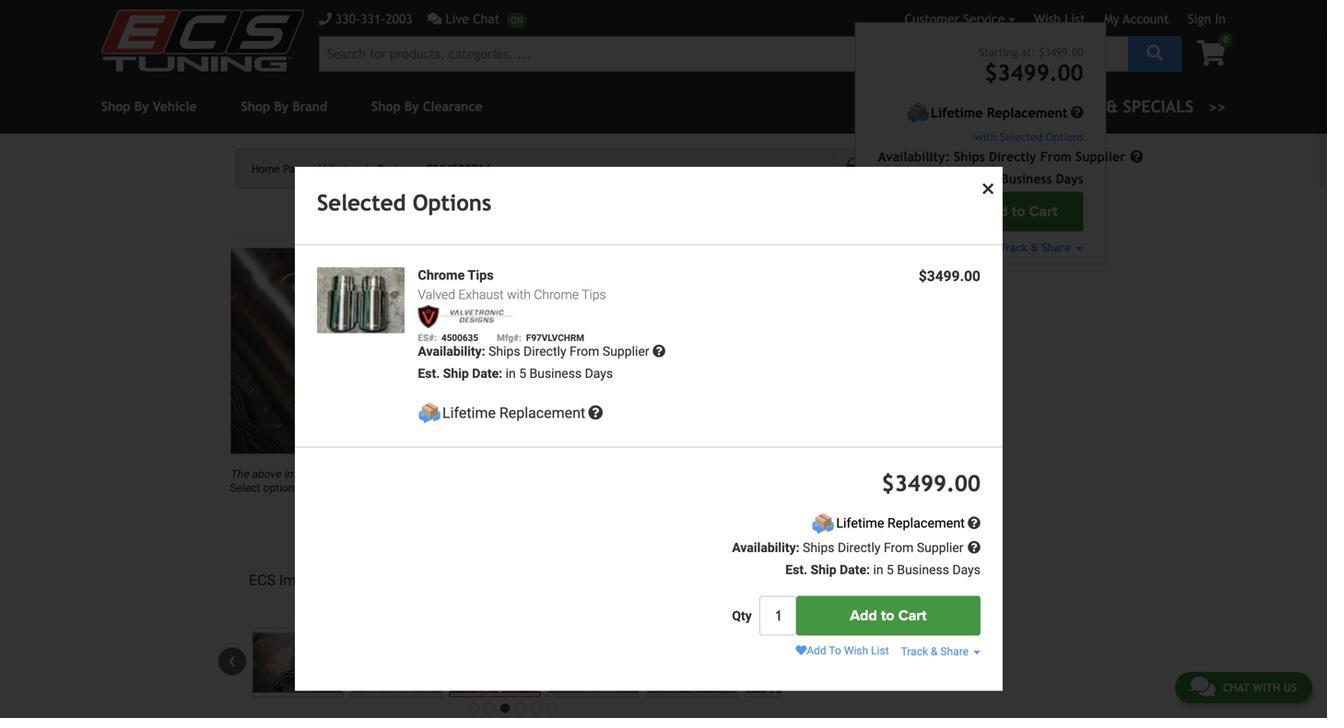 Task type: vqa. For each thing, say whether or not it's contained in the screenshot.
the Buyer for J
no



Task type: describe. For each thing, give the bounding box(es) containing it.
replacement for this product is lifetime replacement eligible icon
[[500, 405, 586, 422]]

es#: 4508714 f9798polishcatba
[[558, 379, 671, 406]]

polished
[[692, 252, 757, 271]]

1 horizontal spatial selected
[[1000, 130, 1043, 143]]

add to cart for bottom add to cart button
[[850, 607, 927, 625]]

exhaust inside valved sport cat-back exhaust system - polished - f97/f98 x3m/x4m choose from multiple tip styles
[[558, 252, 618, 271]]

1 horizontal spatial with
[[1254, 681, 1281, 694]]

0 vertical spatial selected options
[[1000, 130, 1084, 143]]

1 vertical spatial to
[[1012, 203, 1026, 220]]

1 vertical spatial est.
[[786, 563, 808, 578]]

0 vertical spatial business
[[1002, 172, 1053, 186]]

'select'
[[942, 168, 982, 183]]

only.
[[447, 468, 469, 481]]

1 horizontal spatial availability:
[[732, 541, 800, 556]]

0 horizontal spatial chrome
[[418, 267, 465, 283]]

pick
[[999, 168, 1023, 183]]

ecs tuning image
[[101, 10, 304, 71]]

shop by clearance link
[[372, 99, 483, 114]]

replacement for this product is lifetime replacement eligible image to the top
[[987, 105, 1068, 120]]

from
[[604, 292, 631, 307]]

system
[[622, 252, 678, 271]]

wish list link
[[1035, 12, 1086, 26]]

‹ link
[[219, 648, 246, 675]]

0
[[1224, 34, 1229, 45]]

wish for heart image
[[844, 645, 869, 658]]

with inside chrome tips valved exhaust with chrome tips
[[507, 287, 531, 302]]

share
[[941, 646, 969, 659]]

es#:
[[558, 379, 576, 390]]

valved inside chrome tips valved exhaust with chrome tips
[[418, 287, 456, 302]]

vehicle
[[905, 155, 941, 168]]

1 vertical spatial in
[[506, 366, 516, 381]]

330-331-2003
[[336, 12, 413, 26]]

track
[[901, 646, 929, 659]]

specials
[[1124, 97, 1194, 116]]

to inside your vehicle please tap 'select' to pick a vehicle
[[985, 168, 996, 183]]

cart for topmost add to cart button
[[1030, 203, 1058, 220]]

chrome tips valved exhaust with chrome tips
[[418, 267, 606, 302]]

1 vertical spatial lifetime replacement
[[443, 405, 586, 422]]

1 vertical spatial selected
[[317, 190, 406, 216]]

1 horizontal spatial valvetronic designs image
[[558, 350, 653, 373]]

date: for question circle image below the multiple
[[472, 366, 503, 381]]

valved inside valved sport cat-back exhaust system - polished - f97/f98 x3m/x4m choose from multiple tip styles
[[558, 233, 608, 253]]

ecs
[[249, 572, 276, 589]]

0 vertical spatial options
[[1047, 130, 1084, 143]]

0 vertical spatial this product is lifetime replacement eligible image
[[907, 101, 930, 124]]

directly for 3499.00
[[989, 149, 1037, 164]]

0 vertical spatial chat
[[473, 12, 500, 26]]

› link
[[787, 648, 814, 675]]

a
[[1026, 168, 1033, 183]]

question circle image down the multiple
[[653, 345, 666, 358]]

question circle image for ships directly from supplier
[[968, 541, 981, 554]]

2 horizontal spatial wish
[[1035, 12, 1061, 26]]

list for heart icon at the right top of the page
[[970, 240, 988, 253]]

tip
[[683, 292, 697, 307]]

heart image
[[893, 241, 904, 252]]

2 vertical spatial to
[[882, 607, 895, 625]]

add to wish list for heart icon at the right top of the page
[[904, 240, 988, 253]]

business for question circle icon corresponding to ships directly from supplier
[[898, 563, 950, 578]]

supplier for valved exhaust with chrome tips
[[603, 344, 650, 359]]

home page
[[252, 162, 307, 175]]

4500635
[[442, 333, 479, 344]]

& for sales
[[1107, 97, 1119, 116]]

us
[[1284, 681, 1297, 694]]

please
[[880, 168, 918, 183]]

purposes
[[398, 468, 444, 481]]

$
[[1039, 46, 1045, 59]]

0 horizontal spatial valvetronic designs image
[[418, 305, 513, 328]]

2003
[[386, 12, 413, 26]]

1 horizontal spatial supplier
[[917, 541, 964, 556]]

illustrative
[[345, 468, 395, 481]]

x3m/x4m
[[626, 270, 702, 289]]

ships for 3499.00
[[954, 149, 986, 164]]

at:
[[1022, 46, 1036, 59]]

availability: ships directly from supplier for 3499.00
[[879, 149, 1130, 164]]

2 horizontal spatial days
[[1057, 172, 1084, 186]]

2 horizontal spatial 5
[[990, 172, 998, 186]]

styles
[[700, 292, 733, 307]]

phone image
[[319, 12, 332, 25]]

valved sport cat-back exhaust system - polished - f97/f98 x3m/x4m choose from multiple tip styles
[[558, 233, 766, 307]]

1 vertical spatial tips
[[582, 287, 606, 302]]

ecs images
[[249, 572, 328, 589]]

account
[[1124, 12, 1170, 26]]

est. ship date: in 5 business days for question circle icon corresponding to ships directly from supplier
[[786, 563, 981, 578]]

1 horizontal spatial ships
[[803, 541, 835, 556]]

shop for shop by brand
[[241, 99, 270, 114]]

images
[[279, 572, 328, 589]]

search image
[[1147, 45, 1164, 61]]

days for question circle image below the multiple
[[585, 366, 613, 381]]

chat with us
[[1224, 681, 1297, 694]]

track & share button
[[901, 646, 981, 659]]

days for question circle icon corresponding to ships directly from supplier
[[953, 563, 981, 578]]

from for valved exhaust with chrome tips
[[570, 344, 600, 359]]

es#4508714
[[427, 162, 491, 175]]

to for heart icon at the right top of the page
[[927, 240, 939, 253]]

sign
[[1188, 12, 1212, 26]]

comments image
[[428, 12, 442, 25]]

track & share
[[901, 646, 972, 659]]

330-
[[336, 12, 361, 26]]

your
[[880, 155, 902, 168]]

question circle image up the select link
[[1071, 106, 1084, 119]]

‹
[[229, 648, 236, 672]]

1 vertical spatial add to wish list link
[[796, 645, 889, 658]]

0 link
[[1183, 33, 1234, 68]]

valvetronic
[[319, 162, 374, 175]]

f97/f98
[[558, 270, 621, 289]]

sales & specials
[[1056, 97, 1194, 116]]

live
[[446, 12, 469, 26]]

select inside the above image is for illustrative purposes only. select options below.
[[230, 482, 261, 495]]

qty
[[732, 609, 752, 624]]

in 5 business days
[[975, 172, 1084, 186]]

1 horizontal spatial from
[[884, 541, 914, 556]]

0 vertical spatial add to wish list link
[[893, 240, 988, 253]]

2 vertical spatial 5
[[887, 563, 894, 578]]

0 vertical spatial est.
[[418, 366, 440, 381]]

the
[[230, 468, 249, 481]]

lifetime for this product is lifetime replacement eligible icon
[[443, 405, 496, 422]]

starting at: $ 3499.00 3499.00
[[980, 46, 1084, 86]]

2 vertical spatial availability: ships directly from supplier
[[732, 541, 967, 556]]

1 horizontal spatial chat
[[1224, 681, 1251, 694]]

valvetronic designs link
[[319, 162, 423, 175]]

replacement for the bottommost this product is lifetime replacement eligible image
[[888, 516, 965, 531]]

home
[[252, 162, 280, 175]]

home page link
[[252, 162, 316, 175]]

business for question circle image below the multiple
[[530, 366, 582, 381]]

0 vertical spatial select
[[1041, 168, 1074, 180]]

4508714
[[581, 379, 617, 390]]

my account link
[[1105, 12, 1170, 26]]

this product is lifetime replacement eligible image
[[418, 402, 441, 425]]

live chat
[[446, 12, 500, 26]]

shop by clearance
[[372, 99, 483, 114]]

clearance
[[423, 99, 483, 114]]

tap
[[921, 168, 939, 183]]

by for brand
[[274, 99, 289, 114]]

sign in
[[1188, 12, 1226, 26]]



Task type: locate. For each thing, give the bounding box(es) containing it.
0 vertical spatial tips
[[468, 267, 494, 283]]

0 horizontal spatial cart
[[899, 607, 927, 625]]

2 vertical spatial days
[[953, 563, 981, 578]]

0 horizontal spatial ship
[[443, 366, 469, 381]]

is
[[317, 468, 325, 481]]

availability: ships directly from supplier
[[879, 149, 1130, 164], [418, 344, 653, 359], [732, 541, 967, 556]]

valvetronic designs image
[[418, 305, 513, 328], [558, 350, 653, 373]]

1 vertical spatial exhaust
[[459, 287, 504, 302]]

lifetime
[[931, 105, 983, 120], [443, 405, 496, 422], [837, 516, 885, 531]]

select down the
[[230, 482, 261, 495]]

0 horizontal spatial directly
[[524, 344, 567, 359]]

1 horizontal spatial lifetime
[[837, 516, 885, 531]]

availability: up qty
[[732, 541, 800, 556]]

shop by brand link
[[241, 99, 327, 114]]

tips up 4500635
[[468, 267, 494, 283]]

add to cart for topmost add to cart button
[[981, 203, 1058, 220]]

1 vertical spatial 5
[[519, 366, 527, 381]]

the above image is for illustrative purposes only. select options below.
[[230, 468, 469, 495]]

0 horizontal spatial add to wish list link
[[796, 645, 889, 658]]

1 vertical spatial business
[[530, 366, 582, 381]]

ecs images link
[[235, 562, 342, 599]]

3499.00
[[1045, 46, 1084, 59], [998, 60, 1084, 86], [927, 268, 981, 285], [895, 471, 981, 497]]

1 horizontal spatial directly
[[838, 541, 881, 556]]

0 horizontal spatial valved
[[418, 287, 456, 302]]

options down sales
[[1047, 130, 1084, 143]]

to right heart image
[[829, 645, 842, 658]]

selected up a
[[1000, 130, 1043, 143]]

sport
[[612, 233, 653, 253]]

ships
[[954, 149, 986, 164], [489, 344, 521, 359], [803, 541, 835, 556]]

options down es#4508714
[[413, 190, 492, 216]]

0 horizontal spatial to
[[829, 645, 842, 658]]

2 vertical spatial lifetime replacement
[[837, 516, 965, 531]]

& right "track"
[[931, 646, 938, 659]]

›
[[797, 648, 804, 672]]

-
[[683, 252, 687, 271], [761, 252, 766, 271]]

valvetronic designs image up 4500635
[[418, 305, 513, 328]]

availability: for valved exhaust with chrome tips
[[418, 344, 486, 359]]

from for 3499.00
[[1041, 149, 1072, 164]]

1 vertical spatial est. ship date: in 5 business days
[[786, 563, 981, 578]]

directly for valved exhaust with chrome tips
[[524, 344, 567, 359]]

page
[[283, 162, 307, 175]]

with
[[507, 287, 531, 302], [1254, 681, 1281, 694]]

1 vertical spatial options
[[413, 190, 492, 216]]

0 vertical spatial list
[[1065, 12, 1086, 26]]

0 horizontal spatial by
[[274, 99, 289, 114]]

exhaust up choose
[[558, 252, 618, 271]]

2 horizontal spatial directly
[[989, 149, 1037, 164]]

2 vertical spatial list
[[872, 645, 889, 658]]

1 vertical spatial to
[[829, 645, 842, 658]]

1 vertical spatial this product is lifetime replacement eligible image
[[812, 512, 835, 535]]

1 vertical spatial add to cart
[[850, 607, 927, 625]]

1 horizontal spatial select
[[1041, 168, 1074, 180]]

in
[[975, 172, 986, 186], [506, 366, 516, 381], [874, 563, 884, 578]]

0 vertical spatial 5
[[990, 172, 998, 186]]

1 vertical spatial date:
[[840, 563, 870, 578]]

availability: ships directly from supplier for valved exhaust with chrome tips
[[418, 344, 653, 359]]

0 vertical spatial directly
[[989, 149, 1037, 164]]

& for track
[[931, 646, 938, 659]]

1 vertical spatial availability: ships directly from supplier
[[418, 344, 653, 359]]

days
[[1057, 172, 1084, 186], [585, 366, 613, 381], [953, 563, 981, 578]]

0 vertical spatial &
[[1107, 97, 1119, 116]]

chat left us
[[1224, 681, 1251, 694]]

tips
[[468, 267, 494, 283], [582, 287, 606, 302]]

1 vertical spatial supplier
[[603, 344, 650, 359]]

1 vertical spatial valvetronic designs image
[[558, 350, 653, 373]]

1 vertical spatial directly
[[524, 344, 567, 359]]

shop
[[241, 99, 270, 114], [372, 99, 401, 114]]

ship for question circle image below the multiple
[[443, 366, 469, 381]]

question circle image
[[1071, 106, 1084, 119], [1131, 150, 1144, 163], [653, 345, 666, 358], [588, 405, 603, 420]]

options
[[263, 482, 300, 495]]

by left clearance
[[405, 99, 419, 114]]

1 vertical spatial add to wish list
[[807, 645, 889, 658]]

valvetronic designs
[[319, 162, 414, 175]]

2 vertical spatial lifetime
[[837, 516, 885, 531]]

in
[[1216, 12, 1226, 26]]

list down +
[[970, 240, 988, 253]]

0 vertical spatial in
[[975, 172, 986, 186]]

date: for question circle icon corresponding to ships directly from supplier
[[840, 563, 870, 578]]

list for heart image
[[872, 645, 889, 658]]

vehicle
[[1036, 168, 1076, 183]]

lifetime for this product is lifetime replacement eligible image to the top
[[931, 105, 983, 120]]

shop left brand at top left
[[241, 99, 270, 114]]

to
[[985, 168, 996, 183], [1012, 203, 1026, 220], [882, 607, 895, 625]]

0 horizontal spatial 5
[[519, 366, 527, 381]]

selected down valvetronic designs
[[317, 190, 406, 216]]

cart up "track"
[[899, 607, 927, 625]]

ship for question circle icon corresponding to ships directly from supplier
[[811, 563, 837, 578]]

0 horizontal spatial shop
[[241, 99, 270, 114]]

0 vertical spatial add to wish list
[[904, 240, 988, 253]]

brand
[[293, 99, 327, 114]]

1 horizontal spatial exhaust
[[558, 252, 618, 271]]

wish for heart icon at the right top of the page
[[942, 240, 966, 253]]

0 horizontal spatial wish
[[844, 645, 869, 658]]

add to cart button down in 5 business days
[[955, 192, 1084, 231]]

my
[[1105, 12, 1120, 26]]

0 vertical spatial wish
[[1035, 12, 1061, 26]]

chrome up f97vlvchrm
[[534, 287, 579, 302]]

by
[[274, 99, 289, 114], [405, 99, 419, 114]]

availability: up please
[[879, 149, 950, 164]]

add to cart button up "track"
[[796, 596, 981, 636]]

1 question circle image from the top
[[968, 517, 981, 530]]

cat-
[[658, 233, 688, 253]]

0 vertical spatial ship
[[443, 366, 469, 381]]

0 horizontal spatial business
[[530, 366, 582, 381]]

this product is lifetime replacement eligible image
[[907, 101, 930, 124], [812, 512, 835, 535]]

ships for valved exhaust with chrome tips
[[489, 344, 521, 359]]

1 horizontal spatial days
[[953, 563, 981, 578]]

question circle image
[[968, 517, 981, 530], [968, 541, 981, 554]]

0 horizontal spatial chat
[[473, 12, 500, 26]]

None text field
[[911, 192, 951, 231], [760, 596, 796, 636], [911, 192, 951, 231], [760, 596, 796, 636]]

est. ship date: in 5 business days
[[418, 366, 613, 381], [786, 563, 981, 578]]

sales & specials link
[[942, 94, 1226, 119]]

0 horizontal spatial est.
[[418, 366, 440, 381]]

add to wish list link down tap
[[893, 240, 988, 253]]

1 shop from the left
[[241, 99, 270, 114]]

1 vertical spatial valved
[[418, 287, 456, 302]]

cart for bottom add to cart button
[[899, 607, 927, 625]]

multiple
[[634, 292, 679, 307]]

1 horizontal spatial chrome
[[534, 287, 579, 302]]

- right the polished
[[761, 252, 766, 271]]

with left us
[[1254, 681, 1281, 694]]

0 horizontal spatial selected options
[[317, 190, 492, 216]]

1 horizontal spatial to
[[985, 168, 996, 183]]

1 by from the left
[[274, 99, 289, 114]]

below.
[[303, 482, 335, 495]]

2 shop from the left
[[372, 99, 401, 114]]

chrome
[[418, 267, 465, 283], [534, 287, 579, 302]]

exhaust inside chrome tips valved exhaust with chrome tips
[[459, 287, 504, 302]]

1 horizontal spatial list
[[970, 240, 988, 253]]

list left "track"
[[872, 645, 889, 658]]

est.
[[418, 366, 440, 381], [786, 563, 808, 578]]

2 vertical spatial availability:
[[732, 541, 800, 556]]

2 vertical spatial from
[[884, 541, 914, 556]]

question circle image down 4508714
[[588, 405, 603, 420]]

0 horizontal spatial supplier
[[603, 344, 650, 359]]

0 horizontal spatial ships
[[489, 344, 521, 359]]

valved
[[558, 233, 608, 253], [418, 287, 456, 302]]

1 vertical spatial availability:
[[418, 344, 486, 359]]

1 vertical spatial ship
[[811, 563, 837, 578]]

shop by brand
[[241, 99, 327, 114]]

back
[[688, 233, 726, 253]]

wish right heart image
[[844, 645, 869, 658]]

select right a
[[1041, 168, 1074, 180]]

1 horizontal spatial to
[[927, 240, 939, 253]]

1 vertical spatial selected options
[[317, 190, 492, 216]]

days right es#:
[[585, 366, 613, 381]]

valved up f97/f98
[[558, 233, 608, 253]]

1 vertical spatial add to cart button
[[796, 596, 981, 636]]

choose
[[558, 292, 601, 307]]

1 horizontal spatial valved
[[558, 233, 608, 253]]

business
[[1002, 172, 1053, 186], [530, 366, 582, 381], [898, 563, 950, 578]]

est. ship date: in 5 business days for question circle image below the multiple
[[418, 366, 613, 381]]

2 horizontal spatial list
[[1065, 12, 1086, 26]]

0 vertical spatial with
[[507, 287, 531, 302]]

1 horizontal spatial cart
[[1030, 203, 1058, 220]]

tips up f97vlvchrm
[[582, 287, 606, 302]]

es#4508714 - f9798polishcatba - valved sport cat-back exhaust system - polished - f97/f98 x3m/x4m - choose from multiple tip styles - valvetronic designs - bmw image
[[230, 234, 540, 467], [252, 628, 344, 698], [351, 628, 442, 698], [449, 628, 541, 698], [548, 628, 640, 698], [647, 628, 738, 698], [745, 628, 837, 698]]

& right sales
[[1107, 97, 1119, 116]]

1 vertical spatial wish
[[942, 240, 966, 253]]

live chat link
[[428, 9, 527, 29]]

to for heart image
[[829, 645, 842, 658]]

0 vertical spatial valvetronic designs image
[[418, 305, 513, 328]]

add to cart button
[[955, 192, 1084, 231], [796, 596, 981, 636]]

0 horizontal spatial add to cart
[[850, 607, 927, 625]]

1 horizontal spatial -
[[761, 252, 766, 271]]

2 vertical spatial wish
[[844, 645, 869, 658]]

2 horizontal spatial lifetime
[[931, 105, 983, 120]]

1 horizontal spatial shop
[[372, 99, 401, 114]]

list left my
[[1065, 12, 1086, 26]]

0 vertical spatial lifetime
[[931, 105, 983, 120]]

sign in link
[[1188, 12, 1226, 26]]

1 horizontal spatial in
[[874, 563, 884, 578]]

2 question circle image from the top
[[968, 541, 981, 554]]

exhaust up 4500635
[[459, 287, 504, 302]]

image
[[284, 468, 314, 481]]

availability: down 4500635
[[418, 344, 486, 359]]

selected options up the select link
[[1000, 130, 1084, 143]]

my account
[[1105, 12, 1170, 26]]

add to wish list right the ›
[[807, 645, 889, 658]]

to
[[927, 240, 939, 253], [829, 645, 842, 658]]

days up share
[[953, 563, 981, 578]]

valved up 4500635
[[418, 287, 456, 302]]

heart image
[[796, 645, 807, 656]]

options
[[1047, 130, 1084, 143], [413, 190, 492, 216]]

for
[[328, 468, 342, 481]]

1 vertical spatial replacement
[[500, 405, 586, 422]]

0 vertical spatial days
[[1057, 172, 1084, 186]]

add to cart up "track"
[[850, 607, 927, 625]]

add to cart down in 5 business days
[[981, 203, 1058, 220]]

est. ship date: in 5 business days down f97vlvchrm
[[418, 366, 613, 381]]

wish right heart icon at the right top of the page
[[942, 240, 966, 253]]

+
[[970, 168, 1010, 208]]

0 vertical spatial lifetime replacement
[[931, 105, 1068, 120]]

select link
[[1041, 167, 1074, 182]]

2 vertical spatial supplier
[[917, 541, 964, 556]]

chat with us link
[[1176, 672, 1313, 704]]

331-
[[361, 12, 386, 26]]

question circle image for lifetime replacement
[[968, 517, 981, 530]]

days right a
[[1057, 172, 1084, 186]]

question circle image down the sales & specials
[[1131, 150, 1144, 163]]

1 horizontal spatial add to wish list link
[[893, 240, 988, 253]]

2 by from the left
[[405, 99, 419, 114]]

sales
[[1056, 97, 1102, 116]]

2 horizontal spatial in
[[975, 172, 986, 186]]

cart down in 5 business days
[[1030, 203, 1058, 220]]

directly
[[989, 149, 1037, 164], [524, 344, 567, 359], [838, 541, 881, 556]]

select
[[1041, 168, 1074, 180], [230, 482, 261, 495]]

starting
[[980, 46, 1019, 59]]

est. up heart image
[[786, 563, 808, 578]]

valvetronic designs image up 4508714
[[558, 350, 653, 373]]

to right heart icon at the right top of the page
[[927, 240, 939, 253]]

0 vertical spatial valved
[[558, 233, 608, 253]]

1 vertical spatial list
[[970, 240, 988, 253]]

lifetime replacement
[[931, 105, 1068, 120], [443, 405, 586, 422], [837, 516, 965, 531]]

add to wish list for heart image
[[807, 645, 889, 658]]

1 horizontal spatial business
[[898, 563, 950, 578]]

add to wish list down 'select'
[[904, 240, 988, 253]]

- left back
[[683, 252, 687, 271]]

lifetime for the bottommost this product is lifetime replacement eligible image
[[837, 516, 885, 531]]

0 horizontal spatial availability:
[[418, 344, 486, 359]]

2 horizontal spatial from
[[1041, 149, 1072, 164]]

0 horizontal spatial &
[[931, 646, 938, 659]]

above
[[251, 468, 281, 481]]

est. ship date: in 5 business days up "track"
[[786, 563, 981, 578]]

wish up $
[[1035, 12, 1061, 26]]

by for clearance
[[405, 99, 419, 114]]

1 horizontal spatial &
[[1107, 97, 1119, 116]]

availability: for 3499.00
[[879, 149, 950, 164]]

0 vertical spatial add to cart
[[981, 203, 1058, 220]]

chrome up 4500635
[[418, 267, 465, 283]]

selected
[[1000, 130, 1043, 143], [317, 190, 406, 216]]

f97vlvchrm
[[526, 333, 585, 344]]

supplier for 3499.00
[[1076, 149, 1126, 164]]

2 - from the left
[[761, 252, 766, 271]]

add to wish list link left "track"
[[796, 645, 889, 658]]

wish list
[[1035, 12, 1086, 26]]

cart
[[1030, 203, 1058, 220], [899, 607, 927, 625]]

1 - from the left
[[683, 252, 687, 271]]

chat right 'live'
[[473, 12, 500, 26]]

selected options down 'designs' in the left of the page
[[317, 190, 492, 216]]

est. up this product is lifetime replacement eligible icon
[[418, 366, 440, 381]]

&
[[1107, 97, 1119, 116], [931, 646, 938, 659]]

shop up 'designs' in the left of the page
[[372, 99, 401, 114]]

0 vertical spatial add to cart button
[[955, 192, 1084, 231]]

your vehicle please tap 'select' to pick a vehicle
[[880, 155, 1076, 183]]

shop for shop by clearance
[[372, 99, 401, 114]]

by left brand at top left
[[274, 99, 289, 114]]

1 horizontal spatial by
[[405, 99, 419, 114]]

designs
[[378, 162, 414, 175]]

330-331-2003 link
[[319, 9, 413, 29]]

with up f97vlvchrm
[[507, 287, 531, 302]]



